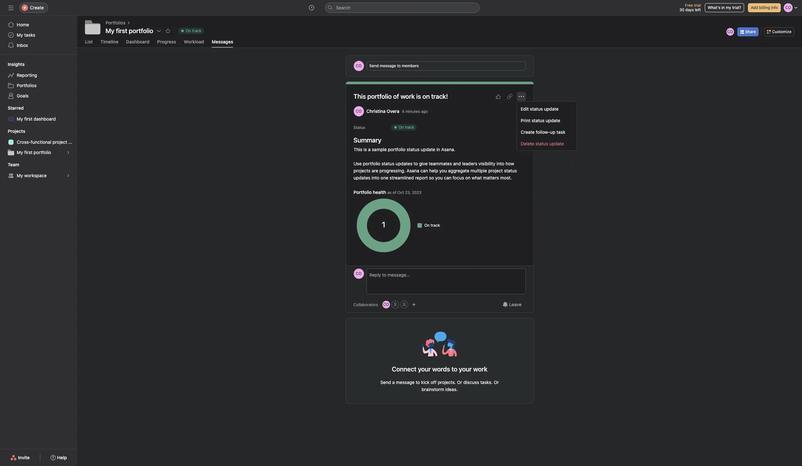Task type: describe. For each thing, give the bounding box(es) containing it.
to right words
[[452, 366, 458, 373]]

first portfolio
[[116, 27, 153, 34]]

send a message to kick off projects. or discuss tasks. or brainstorm ideas.
[[381, 380, 499, 393]]

discuss
[[464, 380, 480, 386]]

visibility
[[479, 161, 496, 167]]

1 vertical spatial in
[[437, 147, 441, 152]]

teams element
[[0, 159, 77, 182]]

create follow-up task link
[[517, 126, 577, 138]]

teammates
[[429, 161, 452, 167]]

to inside send a message to kick off projects. or discuss tasks. or brainstorm ideas.
[[416, 380, 420, 386]]

of for oct
[[393, 190, 397, 195]]

more actions image
[[519, 94, 524, 99]]

1 horizontal spatial updates
[[396, 161, 413, 167]]

what's in my trial?
[[709, 5, 742, 10]]

see details, my workspace image
[[66, 174, 70, 178]]

list link
[[85, 39, 93, 48]]

are
[[372, 168, 379, 174]]

free
[[686, 3, 694, 8]]

create for create
[[30, 5, 44, 10]]

add billing info
[[752, 5, 779, 10]]

0 vertical spatial project
[[53, 140, 67, 145]]

share button
[[738, 27, 760, 36]]

message inside send a message to kick off projects. or discuss tasks. or brainstorm ideas.
[[396, 380, 415, 386]]

one
[[381, 175, 389, 181]]

christina overa 4 minutes ago
[[367, 109, 428, 114]]

1 vertical spatial on
[[399, 125, 404, 130]]

search button
[[325, 3, 480, 13]]

projects
[[354, 168, 371, 174]]

up
[[551, 129, 556, 135]]

this for this portfolio of work is on track!
[[354, 93, 366, 100]]

inbox link
[[4, 40, 73, 51]]

trial?
[[733, 5, 742, 10]]

progress
[[157, 39, 176, 44]]

0 horizontal spatial can
[[421, 168, 429, 174]]

portfolio health
[[354, 190, 387, 195]]

add billing info button
[[749, 3, 782, 12]]

summary
[[354, 137, 382, 144]]

this portfolio of work is on track!
[[354, 93, 448, 100]]

your
[[418, 366, 431, 373]]

off
[[431, 380, 437, 386]]

workspace
[[24, 173, 47, 179]]

ago
[[421, 109, 428, 114]]

workload
[[184, 39, 204, 44]]

timeline
[[101, 39, 119, 44]]

on inside use portfolio status updates to give teammates and leaders visibility into how projects are progressing. asana can help you aggregate multiple project status updates into one streamlined report so you can focus on what matters most.
[[466, 175, 471, 181]]

ideas.
[[446, 387, 458, 393]]

workload link
[[184, 39, 204, 48]]

invite
[[18, 456, 30, 461]]

status down how
[[505, 168, 517, 174]]

so
[[430, 175, 434, 181]]

christina overa link
[[367, 109, 400, 114]]

minutes
[[406, 109, 420, 114]]

my first dashboard
[[17, 116, 56, 122]]

delete status update link
[[517, 138, 577, 150]]

what's in my trial? button
[[706, 3, 745, 12]]

goals
[[17, 93, 29, 99]]

home
[[17, 22, 29, 27]]

and
[[454, 161, 461, 167]]

delete status update
[[521, 141, 565, 146]]

0 vertical spatial portfolios link
[[106, 19, 126, 26]]

to inside button
[[398, 63, 401, 68]]

starred element
[[0, 102, 77, 126]]

1 vertical spatial portfolios link
[[4, 81, 73, 91]]

search list box
[[325, 3, 480, 13]]

add or remove collaborators image
[[412, 303, 416, 307]]

global element
[[0, 16, 77, 54]]

2 vertical spatial track
[[431, 223, 440, 228]]

team
[[8, 162, 19, 168]]

1 vertical spatial track
[[405, 125, 415, 130]]

my for my workspace
[[17, 173, 23, 179]]

this portfolio of work is on track! link
[[354, 93, 448, 100]]

status
[[354, 125, 366, 130]]

leave
[[510, 302, 522, 308]]

send message to members button
[[367, 62, 526, 71]]

customize button
[[765, 27, 795, 36]]

first for portfolio
[[24, 150, 32, 155]]

edit
[[521, 106, 529, 112]]

collaborators
[[354, 303, 378, 308]]

0 horizontal spatial updates
[[354, 175, 371, 181]]

23,
[[406, 190, 411, 195]]

portfolio inside my first portfolio link
[[34, 150, 51, 155]]

1 horizontal spatial is
[[417, 93, 421, 100]]

of for work
[[394, 93, 400, 100]]

my workspace link
[[4, 171, 73, 181]]

messages
[[212, 39, 233, 44]]

create button
[[19, 3, 48, 13]]

status inside print status update link
[[532, 118, 545, 123]]

use portfolio status updates to give teammates and leaders visibility into how projects are progressing. asana can help you aggregate multiple project status updates into one streamlined report so you can focus on what matters most.
[[354, 161, 519, 181]]

goals link
[[4, 91, 73, 101]]

overa
[[387, 109, 400, 114]]

most.
[[501, 175, 512, 181]]

print status update link
[[517, 115, 577, 126]]

update for edit status update
[[545, 106, 559, 112]]

message inside button
[[380, 63, 396, 68]]

see details, my first portfolio image
[[66, 151, 70, 155]]

track inside popup button
[[192, 28, 202, 33]]

1 vertical spatial you
[[436, 175, 443, 181]]

trial
[[695, 3, 702, 8]]

my tasks
[[17, 32, 35, 38]]

track!
[[432, 93, 448, 100]]

reporting
[[17, 73, 37, 78]]

what
[[472, 175, 482, 181]]

copy link image
[[508, 94, 513, 99]]

my first portfolio
[[106, 27, 153, 34]]

edit status update link
[[517, 103, 577, 115]]

send for send message to members
[[370, 63, 379, 68]]

kick
[[422, 380, 430, 386]]

0 vertical spatial portfolios
[[106, 20, 126, 25]]

my tasks link
[[4, 30, 73, 40]]

timeline link
[[101, 39, 119, 48]]

how
[[506, 161, 515, 167]]

search
[[336, 5, 351, 10]]

show options image
[[157, 28, 162, 34]]

team button
[[0, 162, 19, 168]]

as
[[388, 190, 392, 195]]

christina
[[367, 109, 386, 114]]

leave button
[[499, 299, 526, 311]]



Task type: vqa. For each thing, say whether or not it's contained in the screenshot.
bottommost Tommy's
no



Task type: locate. For each thing, give the bounding box(es) containing it.
0 vertical spatial into
[[497, 161, 505, 167]]

or right tasks.
[[494, 380, 499, 386]]

portfolio down cross-functional project plan link on the top
[[34, 150, 51, 155]]

0 vertical spatial you
[[440, 168, 447, 174]]

my inside global element
[[17, 32, 23, 38]]

update for delete status update
[[550, 141, 565, 146]]

1 vertical spatial co button
[[383, 301, 390, 309]]

1 horizontal spatial in
[[722, 5, 726, 10]]

1 horizontal spatial send
[[381, 380, 391, 386]]

0 horizontal spatial is
[[364, 147, 367, 152]]

1 horizontal spatial a
[[393, 380, 395, 386]]

0 vertical spatial updates
[[396, 161, 413, 167]]

0 horizontal spatial in
[[437, 147, 441, 152]]

is down summary
[[364, 147, 367, 152]]

portfolios
[[106, 20, 126, 25], [17, 83, 37, 88]]

my first dashboard link
[[4, 114, 73, 124]]

0 horizontal spatial or
[[458, 380, 463, 386]]

asana
[[407, 168, 420, 174]]

of right as
[[393, 190, 397, 195]]

first inside my first dashboard 'link'
[[24, 116, 32, 122]]

my inside projects element
[[17, 150, 23, 155]]

1 horizontal spatial co button
[[383, 301, 390, 309]]

message left members
[[380, 63, 396, 68]]

portfolio right the sample
[[388, 147, 406, 152]]

2 horizontal spatial on track
[[425, 223, 440, 228]]

1 vertical spatial first
[[24, 150, 32, 155]]

status up give
[[407, 147, 420, 152]]

status up progressing.
[[382, 161, 395, 167]]

my left the tasks
[[17, 32, 23, 38]]

my workspace
[[17, 173, 47, 179]]

this is a sample portfolio status update in asana.
[[354, 147, 456, 152]]

portfolios link up my first portfolio at the left top
[[106, 19, 126, 26]]

status
[[531, 106, 543, 112], [532, 118, 545, 123], [536, 141, 549, 146], [407, 147, 420, 152], [382, 161, 395, 167], [505, 168, 517, 174]]

first left dashboard
[[24, 116, 32, 122]]

oct
[[398, 190, 404, 195]]

0 vertical spatial can
[[421, 168, 429, 174]]

0 vertical spatial send
[[370, 63, 379, 68]]

multiple
[[471, 168, 488, 174]]

0 vertical spatial message
[[380, 63, 396, 68]]

invite button
[[6, 453, 34, 464]]

create inside create follow-up task link
[[521, 129, 535, 135]]

0 vertical spatial track
[[192, 28, 202, 33]]

info
[[772, 5, 779, 10]]

0 vertical spatial this
[[354, 93, 366, 100]]

0 likes. click to like this task image
[[496, 94, 501, 99]]

1 horizontal spatial or
[[494, 380, 499, 386]]

co
[[728, 29, 734, 34], [356, 63, 362, 68], [356, 109, 362, 114], [356, 272, 362, 276], [384, 303, 389, 307]]

on track inside popup button
[[186, 28, 202, 33]]

status inside delete status update link
[[536, 141, 549, 146]]

1 vertical spatial create
[[521, 129, 535, 135]]

in inside button
[[722, 5, 726, 10]]

status inside edit status update link
[[531, 106, 543, 112]]

cross-functional project plan link
[[4, 137, 77, 148]]

my up timeline
[[106, 27, 115, 34]]

2023
[[412, 190, 422, 195]]

1 horizontal spatial on
[[466, 175, 471, 181]]

1 vertical spatial send
[[381, 380, 391, 386]]

create up home link at the top of page
[[30, 5, 44, 10]]

to left give
[[414, 161, 418, 167]]

send inside send a message to kick off projects. or discuss tasks. or brainstorm ideas.
[[381, 380, 391, 386]]

portfolios down reporting
[[17, 83, 37, 88]]

1 vertical spatial on
[[466, 175, 471, 181]]

print
[[521, 118, 531, 123]]

1 vertical spatial on track
[[399, 125, 415, 130]]

first inside my first portfolio link
[[24, 150, 32, 155]]

task
[[557, 129, 566, 135]]

1 vertical spatial updates
[[354, 175, 371, 181]]

inbox
[[17, 43, 28, 48]]

what's
[[709, 5, 721, 10]]

message
[[380, 63, 396, 68], [396, 380, 415, 386]]

my first portfolio link
[[4, 148, 73, 158]]

a down summary
[[369, 147, 371, 152]]

my down cross-
[[17, 150, 23, 155]]

2 first from the top
[[24, 150, 32, 155]]

my
[[727, 5, 732, 10]]

update down up
[[550, 141, 565, 146]]

0 vertical spatial first
[[24, 116, 32, 122]]

co button
[[354, 269, 364, 279], [383, 301, 390, 309]]

send for send a message to kick off projects. or discuss tasks. or brainstorm ideas.
[[381, 380, 391, 386]]

create inside create dropdown button
[[30, 5, 44, 10]]

create up delete
[[521, 129, 535, 135]]

progressing.
[[380, 168, 406, 174]]

0 vertical spatial in
[[722, 5, 726, 10]]

to inside use portfolio status updates to give teammates and leaders visibility into how projects are progressing. asana can help you aggregate multiple project status updates into one streamlined report so you can focus on what matters most.
[[414, 161, 418, 167]]

you right the so
[[436, 175, 443, 181]]

1 horizontal spatial on track
[[399, 125, 415, 130]]

to
[[398, 63, 401, 68], [414, 161, 418, 167], [452, 366, 458, 373], [416, 380, 420, 386]]

1 horizontal spatial into
[[497, 161, 505, 167]]

status right edit on the right of page
[[531, 106, 543, 112]]

my inside 'link'
[[17, 116, 23, 122]]

create for create follow-up task
[[521, 129, 535, 135]]

report
[[416, 175, 428, 181]]

portfolios inside insights element
[[17, 83, 37, 88]]

on track button
[[175, 26, 207, 35]]

0 vertical spatial on track
[[186, 28, 202, 33]]

cross-functional project plan
[[17, 140, 77, 145]]

portfolio health as of oct 23, 2023
[[354, 190, 422, 195]]

my inside 'teams' element
[[17, 173, 23, 179]]

update up print status update link
[[545, 106, 559, 112]]

my for my first portfolio
[[17, 150, 23, 155]]

0 vertical spatial on
[[423, 93, 430, 100]]

is right work
[[417, 93, 421, 100]]

my down team
[[17, 173, 23, 179]]

can down give
[[421, 168, 429, 174]]

of inside portfolio health as of oct 23, 2023
[[393, 190, 397, 195]]

delete
[[521, 141, 535, 146]]

0 vertical spatial of
[[394, 93, 400, 100]]

updates up asana
[[396, 161, 413, 167]]

0 horizontal spatial on
[[186, 28, 191, 33]]

help button
[[46, 453, 71, 464]]

1 vertical spatial project
[[489, 168, 503, 174]]

1 horizontal spatial track
[[405, 125, 415, 130]]

2 or from the left
[[494, 380, 499, 386]]

left
[[696, 7, 702, 12]]

my for my first portfolio
[[106, 27, 115, 34]]

to left kick
[[416, 380, 420, 386]]

2 vertical spatial on track
[[425, 223, 440, 228]]

0 horizontal spatial co button
[[354, 269, 364, 279]]

1 vertical spatial this
[[354, 147, 363, 152]]

portfolios up my first portfolio at the left top
[[106, 20, 126, 25]]

project left plan
[[53, 140, 67, 145]]

aggregate
[[449, 168, 470, 174]]

into down are
[[372, 175, 380, 181]]

1 horizontal spatial can
[[444, 175, 452, 181]]

portfolio up are
[[363, 161, 381, 167]]

0 vertical spatial is
[[417, 93, 421, 100]]

1 horizontal spatial project
[[489, 168, 503, 174]]

into
[[497, 161, 505, 167], [372, 175, 380, 181]]

this down summary
[[354, 147, 363, 152]]

update up up
[[546, 118, 561, 123]]

portfolio up christina overa link
[[368, 93, 392, 100]]

2 horizontal spatial track
[[431, 223, 440, 228]]

functional
[[31, 140, 51, 145]]

first
[[24, 116, 32, 122], [24, 150, 32, 155]]

hide sidebar image
[[8, 5, 14, 10]]

1 vertical spatial into
[[372, 175, 380, 181]]

status down "edit status update"
[[532, 118, 545, 123]]

insights
[[8, 62, 25, 67]]

my first portfolio
[[17, 150, 51, 155]]

update for print status update
[[546, 118, 561, 123]]

0 horizontal spatial create
[[30, 5, 44, 10]]

use
[[354, 161, 362, 167]]

on
[[186, 28, 191, 33], [399, 125, 404, 130], [425, 223, 430, 228]]

send message to members
[[370, 63, 419, 68]]

list
[[85, 39, 93, 44]]

projects button
[[0, 128, 25, 135]]

or up ideas.
[[458, 380, 463, 386]]

in
[[722, 5, 726, 10], [437, 147, 441, 152]]

1 horizontal spatial on
[[399, 125, 404, 130]]

status down follow-
[[536, 141, 549, 146]]

in left my
[[722, 5, 726, 10]]

can left the focus on the right
[[444, 175, 452, 181]]

0 horizontal spatial on track
[[186, 28, 202, 33]]

on track
[[186, 28, 202, 33], [399, 125, 415, 130], [425, 223, 440, 228]]

0 horizontal spatial into
[[372, 175, 380, 181]]

0 horizontal spatial portfolios
[[17, 83, 37, 88]]

help
[[430, 168, 439, 174]]

0 horizontal spatial send
[[370, 63, 379, 68]]

customize
[[773, 29, 792, 34]]

my for my tasks
[[17, 32, 23, 38]]

add to starred image
[[166, 28, 171, 34]]

2 horizontal spatial on
[[425, 223, 430, 228]]

on inside popup button
[[186, 28, 191, 33]]

message down connect
[[396, 380, 415, 386]]

0 horizontal spatial project
[[53, 140, 67, 145]]

projects.
[[438, 380, 456, 386]]

1 or from the left
[[458, 380, 463, 386]]

updates down the projects
[[354, 175, 371, 181]]

1 vertical spatial message
[[396, 380, 415, 386]]

0 horizontal spatial on
[[423, 93, 430, 100]]

first for dashboard
[[24, 116, 32, 122]]

you down teammates at the top right of the page
[[440, 168, 447, 174]]

messages link
[[212, 39, 233, 48]]

is
[[417, 93, 421, 100], [364, 147, 367, 152]]

dashboard
[[126, 39, 150, 44]]

1 this from the top
[[354, 93, 366, 100]]

0 horizontal spatial track
[[192, 28, 202, 33]]

1 vertical spatial a
[[393, 380, 395, 386]]

1 horizontal spatial create
[[521, 129, 535, 135]]

co button right collaborators
[[383, 301, 390, 309]]

this
[[354, 93, 366, 100], [354, 147, 363, 152]]

0 vertical spatial create
[[30, 5, 44, 10]]

0 vertical spatial on
[[186, 28, 191, 33]]

on left what
[[466, 175, 471, 181]]

into left how
[[497, 161, 505, 167]]

can
[[421, 168, 429, 174], [444, 175, 452, 181]]

share
[[746, 29, 757, 34]]

send inside button
[[370, 63, 379, 68]]

cross-
[[17, 140, 31, 145]]

in left asana.
[[437, 147, 441, 152]]

this up status
[[354, 93, 366, 100]]

update up give
[[421, 147, 436, 152]]

projects element
[[0, 126, 77, 159]]

print status update
[[521, 118, 561, 123]]

1 horizontal spatial portfolios
[[106, 20, 126, 25]]

1 vertical spatial can
[[444, 175, 452, 181]]

a
[[369, 147, 371, 152], [393, 380, 395, 386]]

1 first from the top
[[24, 116, 32, 122]]

0 vertical spatial a
[[369, 147, 371, 152]]

connect
[[392, 366, 417, 373]]

my for my first dashboard
[[17, 116, 23, 122]]

history image
[[309, 5, 314, 10]]

1 horizontal spatial portfolios link
[[106, 19, 126, 26]]

insights button
[[0, 61, 25, 68]]

a inside send a message to kick off projects. or discuss tasks. or brainstorm ideas.
[[393, 380, 395, 386]]

a down connect
[[393, 380, 395, 386]]

1 vertical spatial is
[[364, 147, 367, 152]]

focus
[[453, 175, 465, 181]]

portfolio inside use portfolio status updates to give teammates and leaders visibility into how projects are progressing. asana can help you aggregate multiple project status updates into one streamlined report so you can focus on what matters most.
[[363, 161, 381, 167]]

portfolios link down reporting
[[4, 81, 73, 91]]

follow-
[[536, 129, 551, 135]]

add
[[752, 5, 759, 10]]

of left work
[[394, 93, 400, 100]]

0 vertical spatial co button
[[354, 269, 364, 279]]

plan
[[68, 140, 77, 145]]

0 horizontal spatial a
[[369, 147, 371, 152]]

4
[[402, 109, 405, 114]]

projects
[[8, 129, 25, 134]]

0 horizontal spatial portfolios link
[[4, 81, 73, 91]]

first down cross-
[[24, 150, 32, 155]]

2 vertical spatial on
[[425, 223, 430, 228]]

starred
[[8, 105, 24, 111]]

insights element
[[0, 59, 77, 102]]

project up matters
[[489, 168, 503, 174]]

this for this is a sample portfolio status update in asana.
[[354, 147, 363, 152]]

tasks.
[[481, 380, 493, 386]]

1 vertical spatial portfolios
[[17, 83, 37, 88]]

free trial 30 days left
[[680, 3, 702, 12]]

my down starred
[[17, 116, 23, 122]]

project inside use portfolio status updates to give teammates and leaders visibility into how projects are progressing. asana can help you aggregate multiple project status updates into one streamlined report so you can focus on what matters most.
[[489, 168, 503, 174]]

your work
[[459, 366, 488, 373]]

starred button
[[0, 105, 24, 111]]

to left members
[[398, 63, 401, 68]]

1 vertical spatial of
[[393, 190, 397, 195]]

on left track!
[[423, 93, 430, 100]]

matters
[[484, 175, 500, 181]]

co button up collaborators
[[354, 269, 364, 279]]

2 this from the top
[[354, 147, 363, 152]]



